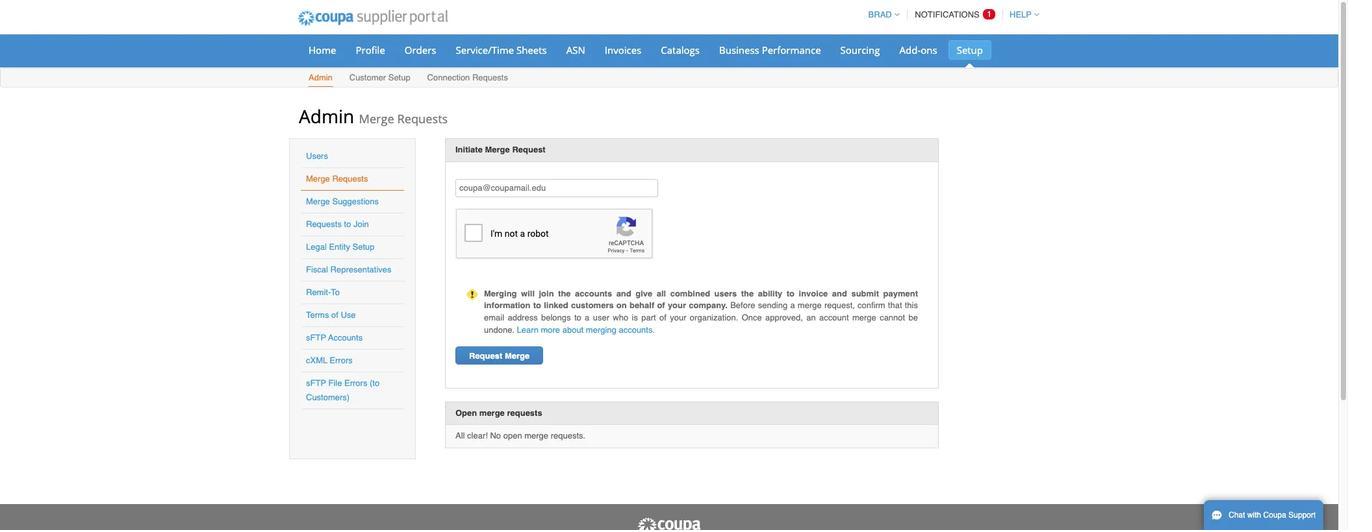 Task type: vqa. For each thing, say whether or not it's contained in the screenshot.
Brad
yes



Task type: locate. For each thing, give the bounding box(es) containing it.
information
[[484, 301, 531, 311]]

navigation
[[863, 2, 1040, 27]]

orders
[[405, 44, 436, 57]]

and
[[617, 289, 632, 299], [832, 289, 847, 299]]

users link
[[306, 151, 328, 161]]

admin down home at the top left
[[309, 73, 333, 83]]

remit-to
[[306, 288, 340, 298]]

1 vertical spatial setup
[[388, 73, 411, 83]]

0 vertical spatial setup
[[957, 44, 983, 57]]

the up before
[[741, 289, 754, 299]]

1 vertical spatial your
[[670, 313, 687, 323]]

admin
[[309, 73, 333, 83], [299, 104, 354, 129]]

of inside 'before sending a merge request, confirm that this email address belongs to a user who is part of your organization. once approved, an account merge cannot be undone.'
[[660, 313, 667, 323]]

1 sftp from the top
[[306, 333, 326, 343]]

sftp file errors (to customers) link
[[306, 379, 380, 403]]

0 vertical spatial sftp
[[306, 333, 326, 343]]

of down all
[[657, 301, 665, 311]]

of left use at the left
[[331, 311, 339, 320]]

and up on
[[617, 289, 632, 299]]

merge
[[359, 111, 394, 127], [485, 145, 510, 155], [306, 174, 330, 184], [306, 197, 330, 207], [505, 352, 530, 361]]

navigation containing notifications 1
[[863, 2, 1040, 27]]

all
[[657, 289, 666, 299]]

join
[[354, 220, 369, 229]]

requests to join link
[[306, 220, 369, 229]]

admin inside 'link'
[[309, 73, 333, 83]]

merge down confirm
[[853, 313, 877, 323]]

merge inside request merge button
[[505, 352, 530, 361]]

service/time
[[456, 44, 514, 57]]

and up request,
[[832, 289, 847, 299]]

0 horizontal spatial the
[[558, 289, 571, 299]]

1 vertical spatial coupa supplier portal image
[[637, 518, 702, 531]]

merge inside the admin merge requests
[[359, 111, 394, 127]]

customers
[[571, 301, 614, 311]]

merge right initiate
[[485, 145, 510, 155]]

0 vertical spatial a
[[791, 301, 795, 311]]

sftp inside sftp file errors (to customers)
[[306, 379, 326, 389]]

asn
[[567, 44, 585, 57]]

1 horizontal spatial and
[[832, 289, 847, 299]]

1 vertical spatial request
[[469, 352, 503, 361]]

sftp for sftp accounts
[[306, 333, 326, 343]]

1 vertical spatial errors
[[344, 379, 367, 389]]

sftp up cxml
[[306, 333, 326, 343]]

your inside 'before sending a merge request, confirm that this email address belongs to a user who is part of your organization. once approved, an account merge cannot be undone.'
[[670, 313, 687, 323]]

(to
[[370, 379, 380, 389]]

merging
[[484, 289, 517, 299]]

2 sftp from the top
[[306, 379, 326, 389]]

0 vertical spatial admin
[[309, 73, 333, 83]]

requests
[[472, 73, 508, 83], [397, 111, 448, 127], [332, 174, 368, 184], [306, 220, 342, 229]]

on
[[617, 301, 627, 311]]

use
[[341, 311, 356, 320]]

all
[[456, 432, 465, 441]]

merge suggestions
[[306, 197, 379, 207]]

join
[[539, 289, 554, 299]]

1 vertical spatial admin
[[299, 104, 354, 129]]

a up learn more about merging accounts. link
[[585, 313, 590, 323]]

once
[[742, 313, 762, 323]]

learn more about merging accounts.
[[517, 325, 655, 335]]

merge down customer setup link
[[359, 111, 394, 127]]

0 vertical spatial your
[[668, 301, 686, 311]]

request merge
[[469, 352, 530, 361]]

request inside request merge button
[[469, 352, 503, 361]]

0 horizontal spatial coupa supplier portal image
[[289, 2, 457, 34]]

2 horizontal spatial setup
[[957, 44, 983, 57]]

0 vertical spatial request
[[512, 145, 546, 155]]

ability
[[758, 289, 783, 299]]

initiate
[[456, 145, 483, 155]]

0 vertical spatial coupa supplier portal image
[[289, 2, 457, 34]]

sftp for sftp file errors (to customers)
[[306, 379, 326, 389]]

of inside the merging will join the accounts and give all combined users the ability to invoice and submit payment information to linked customers on behalf of your company.
[[657, 301, 665, 311]]

open merge requests
[[456, 409, 542, 418]]

requests inside the admin merge requests
[[397, 111, 448, 127]]

request merge button
[[456, 347, 543, 365]]

0 horizontal spatial request
[[469, 352, 503, 361]]

merge for initiate
[[485, 145, 510, 155]]

requests up legal
[[306, 220, 342, 229]]

suggestions
[[332, 197, 379, 207]]

setup right customer
[[388, 73, 411, 83]]

behalf
[[630, 301, 655, 311]]

give
[[636, 289, 653, 299]]

1 horizontal spatial setup
[[388, 73, 411, 83]]

merge right open
[[525, 432, 549, 441]]

2 the from the left
[[741, 289, 754, 299]]

terms of use
[[306, 311, 356, 320]]

to left join
[[344, 220, 351, 229]]

setup down notifications 1
[[957, 44, 983, 57]]

sending
[[758, 301, 788, 311]]

merge up no
[[480, 409, 505, 418]]

request up the coupa@coupamail.edu text field
[[512, 145, 546, 155]]

will
[[521, 289, 535, 299]]

fiscal representatives
[[306, 265, 392, 275]]

merge for request
[[505, 352, 530, 361]]

1 and from the left
[[617, 289, 632, 299]]

performance
[[762, 44, 821, 57]]

coupa supplier portal image
[[289, 2, 457, 34], [637, 518, 702, 531]]

1 horizontal spatial the
[[741, 289, 754, 299]]

setup
[[957, 44, 983, 57], [388, 73, 411, 83], [353, 242, 375, 252]]

a
[[791, 301, 795, 311], [585, 313, 590, 323]]

0 horizontal spatial setup
[[353, 242, 375, 252]]

requests.
[[551, 432, 586, 441]]

this
[[905, 301, 918, 311]]

home link
[[300, 40, 345, 60]]

sftp accounts
[[306, 333, 363, 343]]

customer setup link
[[349, 70, 411, 87]]

before sending a merge request, confirm that this email address belongs to a user who is part of your organization. once approved, an account merge cannot be undone.
[[484, 301, 918, 335]]

admin down admin 'link'
[[299, 104, 354, 129]]

sftp
[[306, 333, 326, 343], [306, 379, 326, 389]]

1 horizontal spatial a
[[791, 301, 795, 311]]

1 vertical spatial a
[[585, 313, 590, 323]]

of right "part"
[[660, 313, 667, 323]]

merge
[[798, 301, 822, 311], [853, 313, 877, 323], [480, 409, 505, 418], [525, 432, 549, 441]]

to
[[344, 220, 351, 229], [787, 289, 795, 299], [533, 301, 541, 311], [574, 313, 582, 323]]

chat with coupa support
[[1229, 511, 1316, 521]]

user
[[593, 313, 610, 323]]

1 vertical spatial sftp
[[306, 379, 326, 389]]

confirm
[[858, 301, 886, 311]]

merging will join the accounts and give all combined users the ability to invoice and submit payment information to linked customers on behalf of your company.
[[484, 289, 918, 311]]

errors down accounts
[[330, 356, 353, 366]]

0 horizontal spatial and
[[617, 289, 632, 299]]

setup link
[[949, 40, 992, 60]]

invoices
[[605, 44, 642, 57]]

sheets
[[517, 44, 547, 57]]

business
[[719, 44, 760, 57]]

merging
[[586, 325, 617, 335]]

request down undone.
[[469, 352, 503, 361]]

invoice
[[799, 289, 828, 299]]

requests down connection
[[397, 111, 448, 127]]

more
[[541, 325, 560, 335]]

a up approved,
[[791, 301, 795, 311]]

merge for admin
[[359, 111, 394, 127]]

2 vertical spatial setup
[[353, 242, 375, 252]]

customer setup
[[349, 73, 411, 83]]

email
[[484, 313, 504, 323]]

accounts.
[[619, 325, 655, 335]]

errors left (to
[[344, 379, 367, 389]]

the up linked
[[558, 289, 571, 299]]

orders link
[[396, 40, 445, 60]]

0 horizontal spatial a
[[585, 313, 590, 323]]

the
[[558, 289, 571, 299], [741, 289, 754, 299]]

merge down learn at left
[[505, 352, 530, 361]]

to up about on the bottom left of the page
[[574, 313, 582, 323]]

of
[[657, 301, 665, 311], [331, 311, 339, 320], [660, 313, 667, 323]]

file
[[328, 379, 342, 389]]

sftp up "customers)"
[[306, 379, 326, 389]]

before
[[731, 301, 756, 311]]

setup down join
[[353, 242, 375, 252]]



Task type: describe. For each thing, give the bounding box(es) containing it.
merge requests
[[306, 174, 368, 184]]

terms of use link
[[306, 311, 356, 320]]

invoices link
[[596, 40, 650, 60]]

about
[[563, 325, 584, 335]]

brad link
[[863, 10, 900, 19]]

catalogs
[[661, 44, 700, 57]]

customers)
[[306, 393, 350, 403]]

help link
[[1004, 10, 1040, 19]]

admin for admin
[[309, 73, 333, 83]]

1 horizontal spatial request
[[512, 145, 546, 155]]

accounts
[[328, 333, 363, 343]]

learn more about merging accounts. link
[[517, 325, 655, 335]]

chat with coupa support button
[[1204, 501, 1324, 531]]

coupa@coupamail.edu text field
[[456, 179, 658, 198]]

learn
[[517, 325, 539, 335]]

coupa
[[1264, 511, 1287, 521]]

approved,
[[766, 313, 803, 323]]

1
[[987, 9, 992, 19]]

merge down users 'link'
[[306, 174, 330, 184]]

errors inside sftp file errors (to customers)
[[344, 379, 367, 389]]

company.
[[689, 301, 728, 311]]

notifications
[[915, 10, 980, 19]]

connection
[[427, 73, 470, 83]]

merge down merge requests "link"
[[306, 197, 330, 207]]

submit
[[852, 289, 879, 299]]

connection requests
[[427, 73, 508, 83]]

cxml
[[306, 356, 328, 366]]

fiscal representatives link
[[306, 265, 392, 275]]

account
[[820, 313, 849, 323]]

0 vertical spatial errors
[[330, 356, 353, 366]]

initiate merge request
[[456, 145, 546, 155]]

merge suggestions link
[[306, 197, 379, 207]]

to
[[331, 288, 340, 298]]

merge requests link
[[306, 174, 368, 184]]

address
[[508, 313, 538, 323]]

organization.
[[690, 313, 738, 323]]

who
[[613, 313, 629, 323]]

help
[[1010, 10, 1032, 19]]

add-ons
[[900, 44, 938, 57]]

to right ability
[[787, 289, 795, 299]]

is
[[632, 313, 638, 323]]

to down join at the left bottom of page
[[533, 301, 541, 311]]

connection requests link
[[427, 70, 509, 87]]

combined
[[670, 289, 710, 299]]

be
[[909, 313, 918, 323]]

with
[[1248, 511, 1262, 521]]

users
[[306, 151, 328, 161]]

sourcing
[[841, 44, 880, 57]]

accounts
[[575, 289, 612, 299]]

sftp accounts link
[[306, 333, 363, 343]]

open
[[503, 432, 522, 441]]

representatives
[[331, 265, 392, 275]]

cannot
[[880, 313, 905, 323]]

brad
[[869, 10, 892, 19]]

service/time sheets
[[456, 44, 547, 57]]

merge up an
[[798, 301, 822, 311]]

setup inside customer setup link
[[388, 73, 411, 83]]

admin link
[[308, 70, 333, 87]]

support
[[1289, 511, 1316, 521]]

to inside 'before sending a merge request, confirm that this email address belongs to a user who is part of your organization. once approved, an account merge cannot be undone.'
[[574, 313, 582, 323]]

requests down service/time
[[472, 73, 508, 83]]

ons
[[921, 44, 938, 57]]

remit-
[[306, 288, 331, 298]]

add-
[[900, 44, 921, 57]]

admin for admin merge requests
[[299, 104, 354, 129]]

legal
[[306, 242, 327, 252]]

chat
[[1229, 511, 1246, 521]]

add-ons link
[[891, 40, 946, 60]]

business performance
[[719, 44, 821, 57]]

admin merge requests
[[299, 104, 448, 129]]

notifications 1
[[915, 9, 992, 19]]

linked
[[544, 301, 569, 311]]

1 the from the left
[[558, 289, 571, 299]]

your inside the merging will join the accounts and give all combined users the ability to invoice and submit payment information to linked customers on behalf of your company.
[[668, 301, 686, 311]]

sourcing link
[[832, 40, 889, 60]]

all clear! no open merge requests.
[[456, 432, 586, 441]]

business performance link
[[711, 40, 830, 60]]

2 and from the left
[[832, 289, 847, 299]]

terms
[[306, 311, 329, 320]]

1 horizontal spatial coupa supplier portal image
[[637, 518, 702, 531]]

an
[[807, 313, 816, 323]]

fiscal
[[306, 265, 328, 275]]

belongs
[[541, 313, 571, 323]]

requests
[[507, 409, 542, 418]]

entity
[[329, 242, 350, 252]]

profile link
[[347, 40, 394, 60]]

remit-to link
[[306, 288, 340, 298]]

users
[[715, 289, 737, 299]]

requests up suggestions
[[332, 174, 368, 184]]

catalogs link
[[653, 40, 708, 60]]

no
[[490, 432, 501, 441]]



